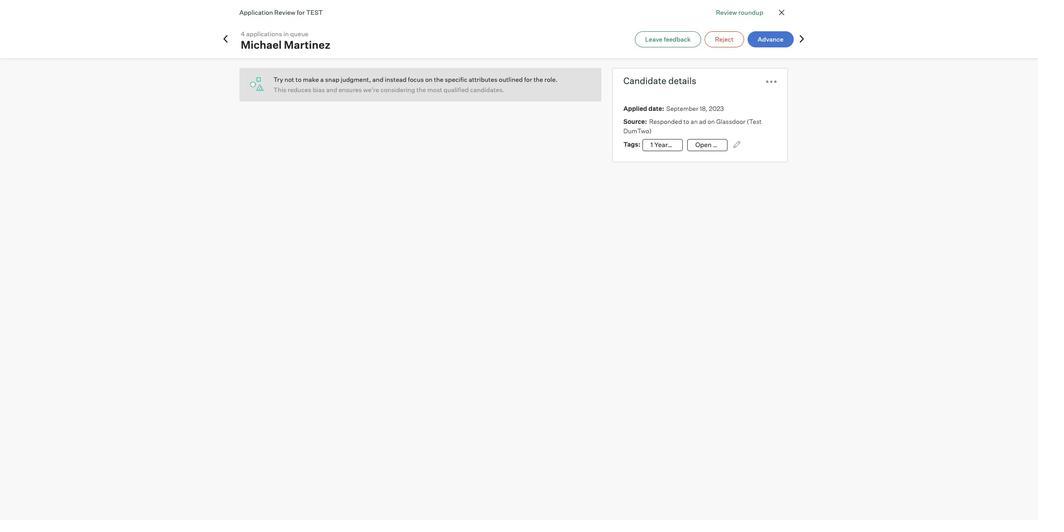 Task type: vqa. For each thing, say whether or not it's contained in the screenshot.
Existing Student
no



Task type: describe. For each thing, give the bounding box(es) containing it.
next image
[[797, 34, 806, 43]]

feedback
[[664, 35, 691, 43]]

specific
[[445, 76, 467, 83]]

on inside responded to an ad on glassdoor (test dumtwo)
[[708, 118, 715, 125]]

review roundup link
[[716, 8, 763, 17]]

0 horizontal spatial and
[[326, 86, 337, 94]]

for inside try not to make a snap judgment, and instead focus on the specific attributes outlined for the role. this reduces bias and ensures we're considering the most qualified candidates.
[[524, 76, 532, 83]]

candidate details
[[624, 75, 696, 86]]

applications
[[246, 30, 282, 37]]

candidates.
[[470, 86, 505, 94]]

leave
[[645, 35, 663, 43]]

focus
[[408, 76, 424, 83]]

ensures
[[339, 86, 362, 94]]

michael martinez link
[[241, 38, 331, 51]]

18,
[[700, 105, 708, 112]]

role.
[[544, 76, 558, 83]]

make
[[303, 76, 319, 83]]

to inside responded to an ad on glassdoor (test dumtwo)
[[684, 118, 689, 125]]

responded to an ad on glassdoor (test dumtwo)
[[624, 118, 762, 135]]

0 horizontal spatial the
[[416, 86, 426, 94]]

leave feedback button
[[635, 31, 701, 47]]

try
[[273, 76, 283, 83]]

1 review from the left
[[716, 9, 737, 16]]

application
[[239, 9, 273, 16]]

next element
[[797, 34, 806, 44]]

an
[[691, 118, 698, 125]]

candidate actions image
[[766, 81, 777, 83]]

candidate
[[624, 75, 667, 86]]

applied date: september 18, 2023
[[624, 105, 724, 112]]

details
[[668, 75, 696, 86]]

previous element
[[221, 34, 230, 44]]

attributes
[[469, 76, 497, 83]]

4 applications in queue michael martinez
[[241, 30, 331, 51]]

(test
[[747, 118, 762, 125]]

snap
[[325, 76, 339, 83]]

application review for test
[[239, 9, 323, 16]]

reject button
[[705, 31, 744, 47]]

advance
[[758, 35, 784, 43]]

queue
[[290, 30, 308, 37]]

this
[[273, 86, 286, 94]]

qualified
[[444, 86, 469, 94]]

2 horizontal spatial the
[[534, 76, 543, 83]]

tags:
[[624, 141, 640, 148]]

add a candidate tag image
[[733, 141, 741, 148]]



Task type: locate. For each thing, give the bounding box(es) containing it.
dumtwo)
[[624, 127, 652, 135]]

roundup
[[738, 9, 763, 16]]

0 horizontal spatial review
[[274, 9, 295, 16]]

0 vertical spatial to
[[296, 76, 302, 83]]

1 horizontal spatial and
[[372, 76, 384, 83]]

responded
[[649, 118, 682, 125]]

on
[[425, 76, 433, 83], [708, 118, 715, 125]]

glassdoor
[[716, 118, 745, 125]]

review up in
[[274, 9, 295, 16]]

on up most
[[425, 76, 433, 83]]

1 horizontal spatial to
[[684, 118, 689, 125]]

on right ad
[[708, 118, 715, 125]]

the left role.
[[534, 76, 543, 83]]

not
[[285, 76, 294, 83]]

september
[[666, 105, 699, 112]]

1 vertical spatial for
[[524, 76, 532, 83]]

to inside try not to make a snap judgment, and instead focus on the specific attributes outlined for the role. this reduces bias and ensures we're considering the most qualified candidates.
[[296, 76, 302, 83]]

candidate actions element
[[766, 73, 777, 89]]

and down snap
[[326, 86, 337, 94]]

instead
[[385, 76, 407, 83]]

0 vertical spatial and
[[372, 76, 384, 83]]

1 horizontal spatial on
[[708, 118, 715, 125]]

considering
[[381, 86, 415, 94]]

ad
[[699, 118, 706, 125]]

reduces
[[288, 86, 311, 94]]

outlined
[[499, 76, 523, 83]]

advance button
[[748, 31, 794, 47]]

source:
[[624, 118, 647, 125]]

close image
[[776, 7, 787, 18]]

1 horizontal spatial review
[[716, 9, 737, 16]]

on inside try not to make a snap judgment, and instead focus on the specific attributes outlined for the role. this reduces bias and ensures we're considering the most qualified candidates.
[[425, 76, 433, 83]]

michael
[[241, 38, 282, 51]]

to right "not"
[[296, 76, 302, 83]]

martinez
[[284, 38, 331, 51]]

0 horizontal spatial to
[[296, 76, 302, 83]]

1 vertical spatial on
[[708, 118, 715, 125]]

and up we're at the left
[[372, 76, 384, 83]]

a
[[320, 76, 324, 83]]

leave feedback
[[645, 35, 691, 43]]

bias
[[313, 86, 325, 94]]

the up most
[[434, 76, 444, 83]]

for
[[297, 9, 305, 16], [524, 76, 532, 83]]

most
[[427, 86, 442, 94]]

try not to make a snap judgment, and instead focus on the specific attributes outlined for the role. this reduces bias and ensures we're considering the most qualified candidates.
[[273, 76, 558, 94]]

test
[[306, 9, 323, 16]]

1 horizontal spatial the
[[434, 76, 444, 83]]

for right outlined
[[524, 76, 532, 83]]

to
[[296, 76, 302, 83], [684, 118, 689, 125]]

the
[[434, 76, 444, 83], [534, 76, 543, 83], [416, 86, 426, 94]]

review
[[716, 9, 737, 16], [274, 9, 295, 16]]

judgment,
[[341, 76, 371, 83]]

reject
[[715, 35, 734, 43]]

review roundup
[[716, 9, 763, 16]]

1 horizontal spatial for
[[524, 76, 532, 83]]

0 horizontal spatial for
[[297, 9, 305, 16]]

and
[[372, 76, 384, 83], [326, 86, 337, 94]]

to left an
[[684, 118, 689, 125]]

in
[[283, 30, 289, 37]]

1 vertical spatial and
[[326, 86, 337, 94]]

0 vertical spatial on
[[425, 76, 433, 83]]

1 vertical spatial to
[[684, 118, 689, 125]]

applied
[[624, 105, 647, 112]]

0 horizontal spatial on
[[425, 76, 433, 83]]

4
[[241, 30, 245, 37]]

2023
[[709, 105, 724, 112]]

previous image
[[221, 34, 230, 43]]

2 review from the left
[[274, 9, 295, 16]]

date:
[[649, 105, 664, 112]]

the down focus
[[416, 86, 426, 94]]

0 vertical spatial for
[[297, 9, 305, 16]]

we're
[[363, 86, 379, 94]]

review left roundup
[[716, 9, 737, 16]]

for left the test
[[297, 9, 305, 16]]



